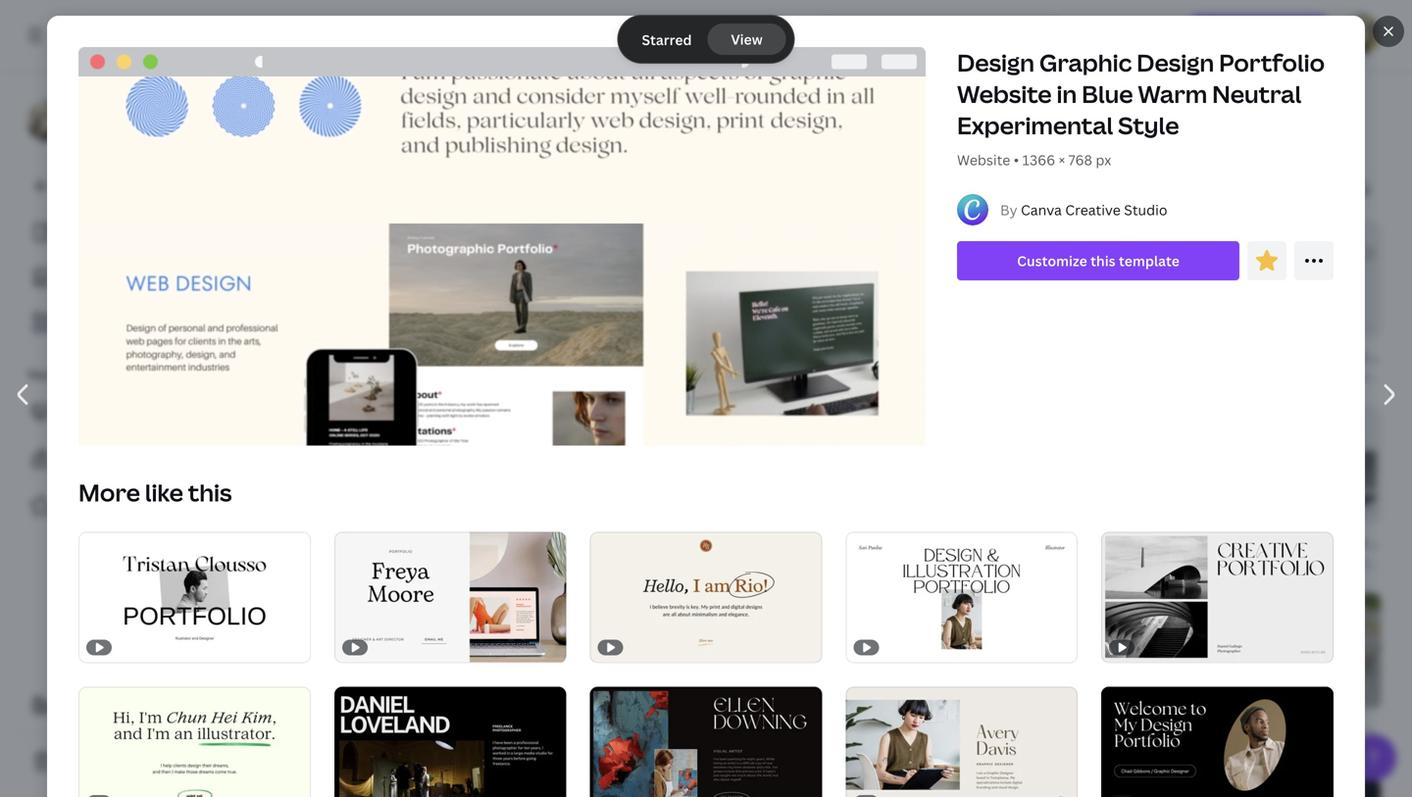 Task type: locate. For each thing, give the bounding box(es) containing it.
website
[[418, 21, 545, 64], [494, 73, 554, 94], [957, 78, 1052, 110], [957, 151, 1010, 169], [447, 293, 500, 312], [537, 368, 582, 385], [763, 368, 809, 385], [1217, 368, 1263, 385], [310, 553, 356, 569], [537, 554, 582, 570], [763, 554, 809, 570], [990, 554, 1036, 570], [1217, 554, 1263, 570], [310, 739, 356, 755], [537, 740, 582, 756], [763, 740, 809, 756], [990, 740, 1036, 756], [1217, 740, 1263, 756]]

portfolio inside create a blank portfolio website element
[[385, 293, 443, 312]]

create
[[287, 293, 331, 312], [63, 697, 107, 715]]

for
[[638, 73, 660, 94]]

creative
[[1065, 201, 1121, 219], [640, 368, 688, 385], [867, 368, 915, 385], [1320, 368, 1368, 385], [413, 553, 461, 569], [640, 554, 688, 570], [867, 554, 915, 570], [1094, 554, 1141, 570], [1320, 554, 1368, 570], [413, 739, 461, 755], [640, 740, 688, 756], [867, 740, 915, 756], [1094, 740, 1141, 756], [1320, 740, 1368, 756]]

your content
[[27, 366, 103, 382]]

0 horizontal spatial starred
[[69, 497, 118, 515]]

1 vertical spatial all
[[67, 223, 84, 242]]

×
[[1059, 151, 1065, 169]]

1 vertical spatial templates
[[558, 73, 634, 94]]

this right like
[[188, 477, 232, 509]]

a
[[335, 293, 342, 312], [110, 697, 118, 715]]

creators you follow
[[69, 403, 200, 421]]

1 horizontal spatial a
[[335, 293, 342, 312]]

website by canva creative studio
[[537, 368, 728, 385], [763, 368, 955, 385], [1217, 368, 1408, 385], [310, 553, 501, 569], [537, 554, 728, 570], [763, 554, 955, 570], [990, 554, 1181, 570], [1217, 554, 1408, 570], [310, 739, 501, 755], [537, 740, 728, 756], [763, 740, 955, 756], [990, 740, 1181, 756], [1217, 740, 1408, 756]]

warm
[[1138, 78, 1207, 110]]

all down back
[[67, 223, 84, 242]]

customize
[[1017, 252, 1087, 270]]

category
[[406, 130, 466, 149]]

templates left for
[[558, 73, 634, 94]]

portfolio website templates browse high quality portfolio website templates for your next design
[[271, 21, 789, 94]]

0 vertical spatial create
[[287, 293, 331, 312]]

starred inside status
[[642, 30, 692, 49]]

filters
[[331, 130, 373, 149]]

trash link
[[16, 742, 255, 782]]

icons link
[[27, 304, 243, 341]]

create for create a team
[[63, 697, 107, 715]]

1 horizontal spatial design
[[1137, 47, 1214, 78]]

home
[[115, 177, 154, 196]]

creators you follow link
[[16, 392, 255, 432]]

all inside 'button'
[[310, 130, 328, 149]]

templates up photos link
[[87, 223, 154, 242]]

0 horizontal spatial all
[[67, 223, 84, 242]]

templates
[[551, 21, 711, 64], [558, 73, 634, 94], [87, 223, 154, 242]]

0 horizontal spatial a
[[110, 697, 118, 715]]

website inside create a blank portfolio website element
[[447, 293, 500, 312]]

all filters button
[[271, 120, 387, 159]]

1 vertical spatial a
[[110, 697, 118, 715]]

all for all filters
[[310, 130, 328, 149]]

a inside button
[[110, 697, 118, 715]]

by
[[585, 368, 599, 385], [812, 368, 826, 385], [1265, 368, 1280, 385], [358, 553, 373, 569], [585, 554, 599, 570], [812, 554, 826, 570], [1039, 554, 1053, 570], [1265, 554, 1280, 570], [358, 739, 373, 755], [585, 740, 599, 756], [812, 740, 826, 756], [1039, 740, 1053, 756], [1265, 740, 1280, 756]]

a for blank
[[335, 293, 342, 312]]

0 horizontal spatial this
[[188, 477, 232, 509]]

1 vertical spatial create
[[63, 697, 107, 715]]

all templates
[[67, 223, 154, 242]]

design
[[957, 47, 1035, 78], [1137, 47, 1214, 78]]

create a blank portfolio website link
[[271, 222, 500, 336]]

starred left like
[[69, 497, 118, 515]]

like
[[145, 477, 183, 509]]

this left template
[[1091, 252, 1116, 270]]

design up style
[[1137, 47, 1214, 78]]

1 horizontal spatial all
[[310, 130, 328, 149]]

px
[[1096, 151, 1112, 169]]

all left "filters"
[[310, 130, 328, 149]]

quality
[[367, 73, 419, 94]]

starred up 'your'
[[642, 30, 692, 49]]

your
[[27, 366, 54, 382]]

next
[[703, 73, 736, 94]]

templates up for
[[551, 21, 711, 64]]

all templates link
[[27, 214, 243, 251]]

starred
[[642, 30, 692, 49], [69, 497, 118, 515]]

back
[[63, 177, 94, 196]]

1 horizontal spatial starred
[[642, 30, 692, 49]]

all
[[310, 130, 328, 149], [67, 223, 84, 242]]

create a blank portfolio website element
[[271, 222, 500, 336]]

by
[[1000, 201, 1018, 219]]

template
[[1119, 252, 1180, 270]]

high
[[331, 73, 363, 94]]

view button
[[708, 24, 786, 55]]

create left blank at left top
[[287, 293, 331, 312]]

canva
[[1021, 201, 1062, 219], [602, 368, 637, 385], [829, 368, 864, 385], [1282, 368, 1318, 385], [375, 553, 411, 569], [602, 554, 637, 570], [829, 554, 864, 570], [1056, 554, 1091, 570], [1282, 554, 1318, 570], [375, 739, 411, 755], [602, 740, 637, 756], [829, 740, 864, 756], [1056, 740, 1091, 756], [1282, 740, 1318, 756]]

a left team
[[110, 697, 118, 715]]

trash
[[63, 753, 99, 771]]

0 vertical spatial all
[[310, 130, 328, 149]]

design graphic design portfolio website in blue  warm neutral experimental style website • 1366 × 768 px
[[957, 47, 1325, 169]]

design up 'experimental'
[[957, 47, 1035, 78]]

portfolio
[[271, 21, 412, 64], [1219, 47, 1325, 78], [423, 73, 490, 94], [385, 293, 443, 312]]

neutral
[[1212, 78, 1302, 110]]

in
[[1057, 78, 1077, 110]]

status
[[618, 16, 794, 63]]

a for team
[[110, 697, 118, 715]]

0 horizontal spatial design
[[957, 47, 1035, 78]]

blue
[[1082, 78, 1133, 110]]

create inside button
[[63, 697, 107, 715]]

a left blank at left top
[[335, 293, 342, 312]]

studio
[[1124, 201, 1168, 219], [691, 368, 728, 385], [917, 368, 955, 385], [1371, 368, 1408, 385], [464, 553, 501, 569], [691, 554, 728, 570], [917, 554, 955, 570], [1144, 554, 1181, 570], [1371, 554, 1408, 570], [464, 739, 501, 755], [691, 740, 728, 756], [917, 740, 955, 756], [1144, 740, 1181, 756], [1371, 740, 1408, 756]]

this
[[1091, 252, 1116, 270], [188, 477, 232, 509]]

more
[[78, 477, 140, 509]]

0 vertical spatial a
[[335, 293, 342, 312]]

create left team
[[63, 697, 107, 715]]

1 horizontal spatial create
[[287, 293, 331, 312]]

browse
[[271, 73, 327, 94]]

website by canva creative studio link
[[537, 367, 728, 386], [763, 367, 955, 386], [1217, 367, 1408, 386], [310, 552, 501, 571], [537, 553, 728, 572], [763, 553, 955, 572], [990, 553, 1181, 572], [1217, 553, 1408, 572], [310, 738, 501, 757], [537, 739, 728, 758], [763, 739, 955, 758], [990, 739, 1181, 758], [1217, 739, 1408, 758]]

None search field
[[823, 16, 1059, 55]]

0 vertical spatial starred
[[642, 30, 692, 49]]

1 vertical spatial this
[[188, 477, 232, 509]]

0 horizontal spatial create
[[63, 697, 107, 715]]

0 vertical spatial this
[[1091, 252, 1116, 270]]



Task type: vqa. For each thing, say whether or not it's contained in the screenshot.
Your Content
yes



Task type: describe. For each thing, give the bounding box(es) containing it.
pro
[[78, 125, 98, 141]]

1 design from the left
[[957, 47, 1035, 78]]

personal
[[78, 103, 137, 122]]

by canva creative studio
[[1000, 201, 1168, 219]]

1
[[125, 125, 131, 141]]

all for all templates
[[67, 223, 84, 242]]

to
[[98, 177, 112, 196]]

team
[[121, 697, 155, 715]]

follow
[[157, 403, 200, 421]]

customize this template
[[1017, 252, 1180, 270]]

creators
[[69, 403, 126, 421]]

content
[[56, 366, 103, 382]]

category button
[[395, 120, 502, 159]]

0 vertical spatial templates
[[551, 21, 711, 64]]

customize this template link
[[957, 241, 1240, 280]]

1 vertical spatial starred
[[69, 497, 118, 515]]

canva creative studio link
[[1021, 201, 1168, 219]]

more like this
[[78, 477, 232, 509]]

back to home link
[[16, 167, 255, 206]]

top level navigation element
[[173, 16, 776, 55]]

blank
[[346, 293, 382, 312]]

icons
[[67, 313, 102, 332]]

create for create a blank portfolio website
[[287, 293, 331, 312]]

portfolio inside design graphic design portfolio website in blue  warm neutral experimental style website • 1366 × 768 px
[[1219, 47, 1325, 78]]

create a blank portfolio website
[[287, 293, 500, 312]]

back to home
[[63, 177, 154, 196]]

photos
[[67, 268, 114, 287]]

experimental
[[957, 109, 1113, 141]]

you
[[129, 403, 154, 421]]

your
[[664, 73, 699, 94]]

768
[[1069, 151, 1093, 169]]

view
[[731, 30, 763, 49]]

•
[[1014, 151, 1019, 169]]

design
[[739, 73, 789, 94]]

starred link
[[16, 486, 255, 526]]

2 design from the left
[[1137, 47, 1214, 78]]

all filters
[[310, 130, 373, 149]]

2 vertical spatial templates
[[87, 223, 154, 242]]

1 horizontal spatial this
[[1091, 252, 1116, 270]]

status containing view
[[618, 16, 794, 63]]

1366
[[1022, 151, 1055, 169]]

graphic
[[1040, 47, 1132, 78]]

create a team
[[63, 697, 155, 715]]

create a team button
[[16, 687, 255, 726]]

style
[[1118, 109, 1179, 141]]

photos link
[[27, 259, 243, 296]]



